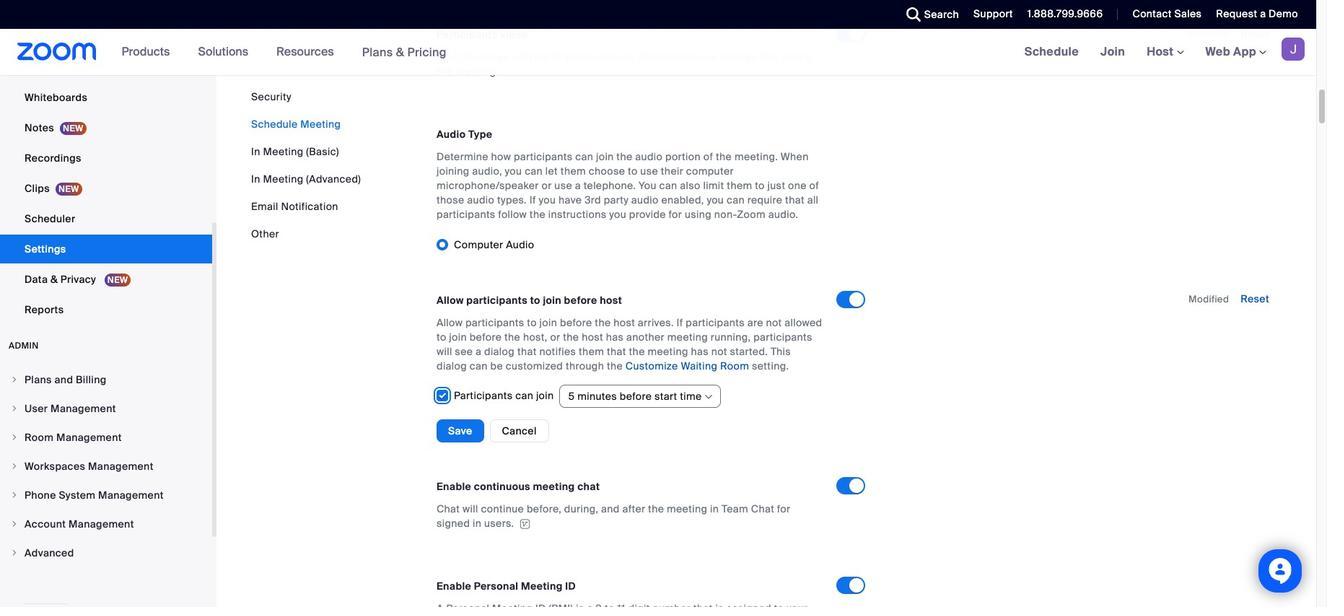 Task type: locate. For each thing, give the bounding box(es) containing it.
you down "how"
[[505, 164, 522, 177]]

meeting for in meeting (advanced)
[[263, 173, 304, 186]]

video up with
[[500, 28, 528, 41]]

plans inside menu item
[[25, 373, 52, 386]]

meeting. down meetings
[[455, 65, 499, 78]]

1 vertical spatial plans
[[25, 373, 52, 386]]

1 vertical spatial reset
[[1241, 292, 1270, 305]]

meeting
[[668, 330, 708, 343], [648, 345, 688, 358], [533, 480, 575, 493], [667, 502, 708, 515]]

2 right image from the top
[[10, 520, 19, 528]]

management for room management
[[56, 431, 122, 444]]

participants for participants can join
[[454, 389, 513, 402]]

participants right on.
[[639, 50, 697, 63]]

1 horizontal spatial video
[[591, 50, 618, 63]]

dialog down the see
[[437, 359, 467, 372]]

signed
[[437, 517, 470, 530]]

web app
[[1206, 44, 1257, 59]]

0 vertical spatial and
[[54, 373, 73, 386]]

0 horizontal spatial meeting.
[[455, 65, 499, 78]]

workspaces management menu item
[[0, 453, 212, 480]]

instructions
[[548, 208, 607, 221]]

schedule down 1.888.799.9666
[[1025, 44, 1079, 59]]

0 vertical spatial dialog
[[484, 345, 515, 358]]

can inside the allow participants to join before the host arrives. if participants are not allowed to join before the host, or the host has another meeting running, participants will see a dialog that notifies them that the meeting has not started. this dialog can be customized through the
[[470, 359, 488, 372]]

in up email
[[251, 173, 260, 186]]

in for in meeting (advanced)
[[251, 173, 260, 186]]

support link
[[963, 0, 1017, 29], [974, 7, 1013, 20]]

zoom logo image
[[17, 43, 96, 61]]

meetings
[[463, 50, 510, 63]]

or up notifies
[[550, 330, 561, 343]]

1 vertical spatial right image
[[10, 520, 19, 528]]

chat
[[437, 502, 460, 515], [751, 502, 775, 515]]

for inside determine how participants can join the audio portion of the meeting. when joining audio, you can let them choose to use their computer microphone/speaker or use a telephone. you can also limit them to just one of those audio types. if you have 3rd party audio enabled, you can require that all participants follow the instructions you provide for using non-zoom audio.
[[669, 208, 682, 221]]

1 horizontal spatial will
[[463, 502, 478, 515]]

participants up 'start'
[[437, 28, 498, 41]]

2 modified from the top
[[1189, 293, 1229, 305]]

3 right image from the top
[[10, 462, 19, 471]]

& right "data"
[[50, 273, 58, 286]]

meeting down schedule meeting
[[263, 145, 304, 158]]

host up the allow participants to join before the host arrives. if participants are not allowed to join before the host, or the host has another meeting running, participants will see a dialog that notifies them that the meeting has not started. this dialog can be customized through the
[[600, 293, 622, 306]]

0 horizontal spatial schedule
[[251, 118, 298, 131]]

1 enable from the top
[[437, 480, 472, 493]]

1 vertical spatial enable
[[437, 580, 472, 593]]

2 horizontal spatial that
[[785, 193, 805, 206]]

0 vertical spatial room
[[720, 359, 750, 372]]

email
[[251, 200, 278, 213]]

joining
[[437, 164, 470, 177]]

will up signed
[[463, 502, 478, 515]]

1 vertical spatial in
[[473, 517, 482, 530]]

2 reset from the top
[[1241, 292, 1270, 305]]

right image inside account management menu item
[[10, 520, 19, 528]]

not down running, in the bottom right of the page
[[712, 345, 728, 358]]

if inside determine how participants can join the audio portion of the meeting. when joining audio, you can let them choose to use their computer microphone/speaker or use a telephone. you can also limit them to just one of those audio types. if you have 3rd party audio enabled, you can require that all participants follow the instructions you provide for using non-zoom audio.
[[530, 193, 536, 206]]

participants up this
[[754, 330, 813, 343]]

0 horizontal spatial for
[[669, 208, 682, 221]]

room management
[[25, 431, 122, 444]]

0 vertical spatial right image
[[10, 375, 19, 384]]

1 vertical spatial schedule
[[251, 118, 298, 131]]

right image
[[10, 375, 19, 384], [10, 520, 19, 528], [10, 549, 19, 557]]

that up customized
[[517, 345, 537, 358]]

contact
[[1133, 7, 1172, 20]]

that up customize
[[607, 345, 626, 358]]

& inside personal menu menu
[[50, 273, 58, 286]]

right image inside the plans and billing menu item
[[10, 375, 19, 384]]

or down let
[[542, 179, 552, 192]]

0 horizontal spatial &
[[50, 273, 58, 286]]

in left users.
[[473, 517, 482, 530]]

data & privacy link
[[0, 265, 212, 294]]

can left let
[[525, 164, 543, 177]]

can left be
[[470, 359, 488, 372]]

1 horizontal spatial &
[[396, 44, 404, 60]]

management up workspaces management
[[56, 431, 122, 444]]

& inside product information navigation
[[396, 44, 404, 60]]

in down schedule meeting link
[[251, 145, 260, 158]]

has up waiting
[[691, 345, 709, 358]]

chat will continue before, during, and after the meeting in team chat for signed in users.
[[437, 502, 791, 530]]

0 vertical spatial in
[[710, 502, 719, 515]]

& left pricing
[[396, 44, 404, 60]]

0 vertical spatial if
[[530, 193, 536, 206]]

0 horizontal spatial a
[[476, 345, 482, 358]]

1 vertical spatial dialog
[[437, 359, 467, 372]]

2 horizontal spatial a
[[1260, 7, 1266, 20]]

the right follow at top left
[[530, 208, 546, 221]]

1 horizontal spatial if
[[677, 316, 683, 329]]

enable
[[437, 480, 472, 493], [437, 580, 472, 593]]

the inside chat will continue before, during, and after the meeting in team chat for signed in users.
[[648, 502, 664, 515]]

can down customized
[[516, 389, 534, 402]]

1 horizontal spatial that
[[607, 345, 626, 358]]

plans for plans & pricing
[[362, 44, 393, 60]]

the inside the start meetings with participant video on. participants can change this during the meeting.
[[437, 65, 453, 78]]

2 enable from the top
[[437, 580, 472, 593]]

them for use
[[727, 179, 753, 192]]

0 vertical spatial enable
[[437, 480, 472, 493]]

0 horizontal spatial will
[[437, 345, 452, 358]]

1 vertical spatial &
[[50, 273, 58, 286]]

0 horizontal spatial of
[[704, 150, 713, 163]]

banner
[[0, 29, 1317, 76]]

privacy
[[60, 273, 96, 286]]

allowed
[[785, 316, 823, 329]]

meeting up before,
[[533, 480, 575, 493]]

0 horizontal spatial dialog
[[437, 359, 467, 372]]

meeting up customize
[[648, 345, 688, 358]]

1 horizontal spatial room
[[720, 359, 750, 372]]

meeting inside chat will continue before, during, and after the meeting in team chat for signed in users.
[[667, 502, 708, 515]]

zoom
[[737, 208, 766, 221]]

0 vertical spatial reset button
[[1241, 26, 1270, 39]]

of up all
[[810, 179, 819, 192]]

solutions
[[198, 44, 248, 59]]

1 vertical spatial participants
[[639, 50, 697, 63]]

0 vertical spatial them
[[561, 164, 586, 177]]

1 vertical spatial host
[[614, 316, 635, 329]]

this
[[760, 50, 778, 63]]

0 vertical spatial a
[[1260, 7, 1266, 20]]

0 vertical spatial plans
[[362, 44, 393, 60]]

has left 'another'
[[606, 330, 624, 343]]

show options image
[[703, 391, 714, 403]]

system
[[59, 489, 96, 502]]

in for in meeting (basic)
[[251, 145, 260, 158]]

follow
[[498, 208, 527, 221]]

0 vertical spatial audio
[[437, 127, 466, 140]]

1 vertical spatial a
[[575, 179, 581, 192]]

host
[[1147, 44, 1177, 59]]

plans & pricing
[[362, 44, 447, 60]]

5 minutes before start time
[[569, 390, 702, 403]]

customize waiting room setting.
[[626, 359, 789, 372]]

them inside the allow participants to join before the host arrives. if participants are not allowed to join before the host, or the host has another meeting running, participants will see a dialog that notifies them that the meeting has not started. this dialog can be customized through the
[[579, 345, 604, 358]]

4 right image from the top
[[10, 491, 19, 500]]

modified for second reset button
[[1189, 293, 1229, 305]]

1.888.799.9666 button
[[1017, 0, 1107, 29], [1028, 7, 1103, 20]]

request
[[1217, 7, 1258, 20]]

2 vertical spatial participants
[[454, 389, 513, 402]]

user management menu item
[[0, 395, 212, 422]]

1 vertical spatial for
[[777, 502, 791, 515]]

other
[[251, 227, 279, 240]]

determine
[[437, 150, 489, 163]]

right image left user
[[10, 404, 19, 413]]

management for account management
[[69, 518, 134, 531]]

of up computer
[[704, 150, 713, 163]]

1 vertical spatial reset button
[[1241, 292, 1270, 305]]

management down billing
[[51, 402, 116, 415]]

1 vertical spatial and
[[601, 502, 620, 515]]

meeting for in meeting (basic)
[[263, 145, 304, 158]]

minutes
[[578, 390, 617, 403]]

1 vertical spatial in
[[251, 173, 260, 186]]

allow inside the allow participants to join before the host arrives. if participants are not allowed to join before the host, or the host has another meeting running, participants will see a dialog that notifies them that the meeting has not started. this dialog can be customized through the
[[437, 316, 463, 329]]

participants down those
[[437, 208, 496, 221]]

1 vertical spatial or
[[550, 330, 561, 343]]

reset for second reset button from the bottom
[[1241, 26, 1270, 39]]

meeting up (basic) at the top of page
[[300, 118, 341, 131]]

continue
[[481, 502, 524, 515]]

1 horizontal spatial schedule
[[1025, 44, 1079, 59]]

phone
[[25, 489, 56, 502]]

a up have
[[575, 179, 581, 192]]

plans & pricing link
[[362, 44, 447, 60], [362, 44, 447, 60]]

0 vertical spatial meeting.
[[455, 65, 499, 78]]

right image
[[10, 404, 19, 413], [10, 433, 19, 442], [10, 462, 19, 471], [10, 491, 19, 500]]

schedule inside meetings navigation
[[1025, 44, 1079, 59]]

products button
[[122, 29, 176, 75]]

right image left advanced
[[10, 549, 19, 557]]

that inside determine how participants can join the audio portion of the meeting. when joining audio, you can let them choose to use their computer microphone/speaker or use a telephone. you can also limit them to just one of those audio types. if you have 3rd party audio enabled, you can require that all participants follow the instructions you provide for using non-zoom audio.
[[785, 193, 805, 206]]

1 vertical spatial them
[[727, 179, 753, 192]]

and inside menu item
[[54, 373, 73, 386]]

those
[[437, 193, 465, 206]]

1 horizontal spatial meeting.
[[735, 150, 778, 163]]

2 vertical spatial them
[[579, 345, 604, 358]]

data & privacy
[[25, 273, 99, 286]]

0 vertical spatial reset
[[1241, 26, 1270, 39]]

2 right image from the top
[[10, 433, 19, 442]]

see
[[455, 345, 473, 358]]

1 vertical spatial will
[[463, 502, 478, 515]]

for down enabled,
[[669, 208, 682, 221]]

1 horizontal spatial in
[[710, 502, 719, 515]]

them up through
[[579, 345, 604, 358]]

if inside the allow participants to join before the host arrives. if participants are not allowed to join before the host, or the host has another meeting running, participants will see a dialog that notifies them that the meeting has not started. this dialog can be customized through the
[[677, 316, 683, 329]]

1 modified from the top
[[1189, 27, 1229, 39]]

the right after
[[648, 502, 664, 515]]

0 horizontal spatial if
[[530, 193, 536, 206]]

for right team
[[777, 502, 791, 515]]

0 horizontal spatial video
[[500, 28, 528, 41]]

1.888.799.9666 button up schedule link
[[1028, 7, 1103, 20]]

right image inside phone system management menu item
[[10, 491, 19, 500]]

0 horizontal spatial personal
[[25, 61, 68, 74]]

participants down allow participants to join before host
[[466, 316, 524, 329]]

0 horizontal spatial audio
[[437, 127, 466, 140]]

1 horizontal spatial not
[[766, 316, 782, 329]]

right image inside user management menu item
[[10, 404, 19, 413]]

1 vertical spatial if
[[677, 316, 683, 329]]

in left team
[[710, 502, 719, 515]]

1 horizontal spatial and
[[601, 502, 620, 515]]

right image inside workspaces management menu item
[[10, 462, 19, 471]]

1 allow from the top
[[437, 293, 464, 306]]

1 horizontal spatial plans
[[362, 44, 393, 60]]

audio down follow at top left
[[506, 238, 534, 251]]

and left billing
[[54, 373, 73, 386]]

provide
[[629, 208, 666, 221]]

0 horizontal spatial chat
[[437, 502, 460, 515]]

request a demo link
[[1206, 0, 1317, 29], [1217, 7, 1299, 20]]

management inside menu item
[[51, 402, 116, 415]]

request a demo
[[1217, 7, 1299, 20]]

meeting up the email notification link on the top left of page
[[263, 173, 304, 186]]

or inside the allow participants to join before the host arrives. if participants are not allowed to join before the host, or the host has another meeting running, participants will see a dialog that notifies them that the meeting has not started. this dialog can be customized through the
[[550, 330, 561, 343]]

room management menu item
[[0, 424, 212, 451]]

enable for enable continuous meeting chat
[[437, 480, 472, 493]]

chat right team
[[751, 502, 775, 515]]

1 horizontal spatial a
[[575, 179, 581, 192]]

before
[[564, 293, 598, 306], [560, 316, 592, 329], [470, 330, 502, 343], [620, 390, 652, 403]]

notifies
[[540, 345, 576, 358]]

in meeting (advanced) link
[[251, 173, 361, 186]]

audio type
[[437, 127, 493, 140]]

a right the see
[[476, 345, 482, 358]]

2 in from the top
[[251, 173, 260, 186]]

0 horizontal spatial not
[[712, 345, 728, 358]]

1 vertical spatial room
[[25, 431, 54, 444]]

a left demo
[[1260, 7, 1266, 20]]

before inside 5 minutes before start time popup button
[[620, 390, 652, 403]]

with
[[512, 50, 532, 63]]

if right arrives.
[[677, 316, 683, 329]]

management up advanced menu item
[[69, 518, 134, 531]]

in
[[251, 145, 260, 158], [251, 173, 260, 186]]

0 vertical spatial modified
[[1189, 27, 1229, 39]]

for inside chat will continue before, during, and after the meeting in team chat for signed in users.
[[777, 502, 791, 515]]

0 horizontal spatial use
[[555, 179, 572, 192]]

account management
[[25, 518, 134, 531]]

1 vertical spatial of
[[810, 179, 819, 192]]

enabled,
[[662, 193, 704, 206]]

will inside chat will continue before, during, and after the meeting in team chat for signed in users.
[[463, 502, 478, 515]]

that down one
[[785, 193, 805, 206]]

0 vertical spatial participants
[[437, 28, 498, 41]]

and inside chat will continue before, during, and after the meeting in team chat for signed in users.
[[601, 502, 620, 515]]

2 chat from the left
[[751, 502, 775, 515]]

schedule down security
[[251, 118, 298, 131]]

workspaces
[[25, 460, 85, 473]]

management for user management
[[51, 402, 116, 415]]

0 vertical spatial will
[[437, 345, 452, 358]]

product information navigation
[[111, 29, 458, 76]]

2 allow from the top
[[437, 316, 463, 329]]

schedule for schedule meeting
[[251, 118, 298, 131]]

plans and billing menu item
[[0, 366, 212, 393]]

1 right image from the top
[[10, 404, 19, 413]]

1 in from the top
[[251, 145, 260, 158]]

1 horizontal spatial for
[[777, 502, 791, 515]]

not right are
[[766, 316, 782, 329]]

0 vertical spatial video
[[500, 28, 528, 41]]

&
[[396, 44, 404, 60], [50, 273, 58, 286]]

0 horizontal spatial plans
[[25, 373, 52, 386]]

the up computer
[[716, 150, 732, 163]]

plans
[[362, 44, 393, 60], [25, 373, 52, 386]]

personal up the whiteboards
[[25, 61, 68, 74]]

participants up running, in the bottom right of the page
[[686, 316, 745, 329]]

modified
[[1189, 27, 1229, 39], [1189, 293, 1229, 305]]

1 horizontal spatial use
[[641, 164, 658, 177]]

just
[[768, 179, 786, 192]]

clips link
[[0, 174, 212, 203]]

or
[[542, 179, 552, 192], [550, 330, 561, 343]]

participants inside the start meetings with participant video on. participants can change this during the meeting.
[[639, 50, 697, 63]]

0 horizontal spatial has
[[606, 330, 624, 343]]

enable continuous meeting chat
[[437, 480, 600, 493]]

of
[[704, 150, 713, 163], [810, 179, 819, 192]]

menu bar
[[251, 90, 361, 241]]

time
[[680, 390, 702, 403]]

1 horizontal spatial personal
[[474, 580, 519, 593]]

0 vertical spatial host
[[600, 293, 622, 306]]

support
[[974, 7, 1013, 20]]

room inside menu item
[[25, 431, 54, 444]]

has
[[606, 330, 624, 343], [691, 345, 709, 358]]

host up through
[[582, 330, 604, 343]]

devices
[[71, 61, 110, 74]]

enable for enable personal meeting id
[[437, 580, 472, 593]]

0 horizontal spatial in
[[473, 517, 482, 530]]

a
[[1260, 7, 1266, 20], [575, 179, 581, 192], [476, 345, 482, 358]]

them
[[561, 164, 586, 177], [727, 179, 753, 192], [579, 345, 604, 358]]

0 vertical spatial personal
[[25, 61, 68, 74]]

1 vertical spatial video
[[591, 50, 618, 63]]

email notification
[[251, 200, 338, 213]]

personal inside menu
[[25, 61, 68, 74]]

1 right image from the top
[[10, 375, 19, 384]]

management
[[51, 402, 116, 415], [56, 431, 122, 444], [88, 460, 154, 473], [98, 489, 164, 502], [69, 518, 134, 531]]

personal down users.
[[474, 580, 519, 593]]

can left change
[[700, 50, 718, 63]]

in meeting (basic)
[[251, 145, 339, 158]]

change
[[721, 50, 757, 63]]

audio up their on the top
[[635, 150, 663, 163]]

running,
[[711, 330, 751, 343]]

the down 'start'
[[437, 65, 453, 78]]

whiteboards
[[25, 91, 87, 104]]

if right types.
[[530, 193, 536, 206]]

right image left the account
[[10, 520, 19, 528]]

participants
[[437, 28, 498, 41], [639, 50, 697, 63], [454, 389, 513, 402]]

participants down be
[[454, 389, 513, 402]]

to
[[628, 164, 638, 177], [755, 179, 765, 192], [530, 293, 541, 306], [527, 316, 537, 329], [437, 330, 447, 343]]

0 vertical spatial allow
[[437, 293, 464, 306]]

schedule
[[1025, 44, 1079, 59], [251, 118, 298, 131]]

2 vertical spatial right image
[[10, 549, 19, 557]]

plans inside product information navigation
[[362, 44, 393, 60]]

right image left room management
[[10, 433, 19, 442]]

dialog up be
[[484, 345, 515, 358]]

1 horizontal spatial has
[[691, 345, 709, 358]]

right image left phone
[[10, 491, 19, 500]]

0 vertical spatial use
[[641, 164, 658, 177]]

and left after
[[601, 502, 620, 515]]

1 horizontal spatial audio
[[506, 238, 534, 251]]

meeting left team
[[667, 502, 708, 515]]

right image inside the room management menu item
[[10, 433, 19, 442]]

a inside determine how participants can join the audio portion of the meeting. when joining audio, you can let them choose to use their computer microphone/speaker or use a telephone. you can also limit them to just one of those audio types. if you have 3rd party audio enabled, you can require that all participants follow the instructions you provide for using non-zoom audio.
[[575, 179, 581, 192]]

0 vertical spatial or
[[542, 179, 552, 192]]

side navigation navigation
[[0, 0, 217, 607]]

them right limit
[[727, 179, 753, 192]]

room down user
[[25, 431, 54, 444]]

the
[[437, 65, 453, 78], [617, 150, 633, 163], [716, 150, 732, 163], [530, 208, 546, 221], [595, 316, 611, 329], [505, 330, 521, 343], [563, 330, 579, 343], [629, 345, 645, 358], [607, 359, 623, 372], [648, 502, 664, 515]]

enable up signed
[[437, 480, 472, 493]]

customized
[[506, 359, 563, 372]]

video left on.
[[591, 50, 618, 63]]

3 right image from the top
[[10, 549, 19, 557]]

use up "you"
[[641, 164, 658, 177]]

1 reset from the top
[[1241, 26, 1270, 39]]

chat up signed
[[437, 502, 460, 515]]

3rd
[[585, 193, 601, 206]]

the left host,
[[505, 330, 521, 343]]

1 horizontal spatial chat
[[751, 502, 775, 515]]

notification
[[281, 200, 338, 213]]

will left the see
[[437, 345, 452, 358]]

& for pricing
[[396, 44, 404, 60]]

right image down admin
[[10, 375, 19, 384]]

management for workspaces management
[[88, 460, 154, 473]]

chat will continue before, during, and after the meeting in team chat for signed in users. application
[[437, 502, 824, 531]]

audio down microphone/speaker
[[467, 193, 495, 206]]

1 vertical spatial allow
[[437, 316, 463, 329]]

enable down signed
[[437, 580, 472, 593]]

right image for phone system management
[[10, 491, 19, 500]]

you
[[505, 164, 522, 177], [539, 193, 556, 206], [707, 193, 724, 206], [609, 208, 627, 221]]

start meetings with participant video on. participants can change this during the meeting.
[[437, 50, 812, 78]]

when
[[781, 150, 809, 163]]

advanced menu item
[[0, 539, 212, 567]]

them right let
[[561, 164, 586, 177]]



Task type: describe. For each thing, give the bounding box(es) containing it.
this
[[771, 345, 791, 358]]

& for privacy
[[50, 273, 58, 286]]

will inside the allow participants to join before the host arrives. if participants are not allowed to join before the host, or the host has another meeting running, participants will see a dialog that notifies them that the meeting has not started. this dialog can be customized through the
[[437, 345, 452, 358]]

right image inside advanced menu item
[[10, 549, 19, 557]]

id
[[565, 580, 576, 593]]

the down 'another'
[[629, 345, 645, 358]]

how
[[491, 150, 511, 163]]

1 chat from the left
[[437, 502, 460, 515]]

reports link
[[0, 295, 212, 324]]

schedule meeting link
[[251, 118, 341, 131]]

phone system management
[[25, 489, 164, 502]]

schedule link
[[1014, 29, 1090, 75]]

notes link
[[0, 113, 212, 142]]

products
[[122, 44, 170, 59]]

types.
[[497, 193, 527, 206]]

you down party
[[609, 208, 627, 221]]

the up through
[[595, 316, 611, 329]]

admin menu menu
[[0, 366, 212, 568]]

start
[[437, 50, 461, 63]]

0 horizontal spatial that
[[517, 345, 537, 358]]

started.
[[730, 345, 768, 358]]

other link
[[251, 227, 279, 240]]

scheduler
[[25, 212, 75, 225]]

(basic)
[[306, 145, 339, 158]]

5 minutes before start time button
[[569, 385, 702, 407]]

chat
[[578, 480, 600, 493]]

scheduler link
[[0, 204, 212, 233]]

meeting left id
[[521, 580, 563, 593]]

workspaces management
[[25, 460, 154, 473]]

cancel button
[[490, 419, 549, 442]]

allow participants to join before the host arrives. if participants are not allowed to join before the host, or the host has another meeting running, participants will see a dialog that notifies them that the meeting has not started. this dialog can be customized through the
[[437, 316, 823, 372]]

1 vertical spatial has
[[691, 345, 709, 358]]

web
[[1206, 44, 1231, 59]]

save
[[448, 424, 472, 437]]

(advanced)
[[306, 173, 361, 186]]

account management menu item
[[0, 510, 212, 538]]

can down their on the top
[[659, 179, 678, 192]]

computer audio
[[454, 238, 534, 251]]

or inside determine how participants can join the audio portion of the meeting. when joining audio, you can let them choose to use their computer microphone/speaker or use a telephone. you can also limit them to just one of those audio types. if you have 3rd party audio enabled, you can require that all participants follow the instructions you provide for using non-zoom audio.
[[542, 179, 552, 192]]

you down limit
[[707, 193, 724, 206]]

audio up provide
[[632, 193, 659, 206]]

can up choose
[[576, 150, 594, 163]]

recordings link
[[0, 144, 212, 173]]

host,
[[523, 330, 548, 343]]

cancel
[[502, 424, 537, 437]]

allow for allow participants to join before the host arrives. if participants are not allowed to join before the host, or the host has another meeting running, participants will see a dialog that notifies them that the meeting has not started. this dialog can be customized through the
[[437, 316, 463, 329]]

on.
[[621, 50, 636, 63]]

search button
[[896, 0, 963, 29]]

have
[[559, 193, 582, 206]]

email notification link
[[251, 200, 338, 213]]

management up account management menu item
[[98, 489, 164, 502]]

right image for account
[[10, 520, 19, 528]]

before,
[[527, 502, 562, 515]]

telephone.
[[584, 179, 636, 192]]

2 vertical spatial host
[[582, 330, 604, 343]]

resources
[[277, 44, 334, 59]]

user
[[25, 402, 48, 415]]

2 reset button from the top
[[1241, 292, 1270, 305]]

demo
[[1269, 7, 1299, 20]]

right image for plans
[[10, 375, 19, 384]]

profile picture image
[[1282, 38, 1305, 61]]

can up non-
[[727, 193, 745, 206]]

a inside the allow participants to join before the host arrives. if participants are not allowed to join before the host, or the host has another meeting running, participants will see a dialog that notifies them that the meeting has not started. this dialog can be customized through the
[[476, 345, 482, 358]]

during,
[[564, 502, 599, 515]]

the up notifies
[[563, 330, 579, 343]]

meetings navigation
[[1014, 29, 1317, 76]]

also
[[680, 179, 701, 192]]

during
[[781, 50, 812, 63]]

plans and billing
[[25, 373, 107, 386]]

reset for second reset button
[[1241, 292, 1270, 305]]

the right through
[[607, 359, 623, 372]]

audio.
[[769, 208, 799, 221]]

using
[[685, 208, 712, 221]]

1.888.799.9666 button up join
[[1017, 0, 1107, 29]]

schedule meeting
[[251, 118, 341, 131]]

them for participants
[[579, 345, 604, 358]]

billing
[[76, 373, 107, 386]]

party
[[604, 193, 629, 206]]

you left have
[[539, 193, 556, 206]]

require
[[748, 193, 783, 206]]

be
[[491, 359, 503, 372]]

join inside determine how participants can join the audio portion of the meeting. when joining audio, you can let them choose to use their computer microphone/speaker or use a telephone. you can also limit them to just one of those audio types. if you have 3rd party audio enabled, you can require that all participants follow the instructions you provide for using non-zoom audio.
[[596, 150, 614, 163]]

participants for participants video
[[437, 28, 498, 41]]

start
[[655, 390, 677, 403]]

video inside the start meetings with participant video on. participants can change this during the meeting.
[[591, 50, 618, 63]]

1 vertical spatial use
[[555, 179, 572, 192]]

can inside the start meetings with participant video on. participants can change this during the meeting.
[[700, 50, 718, 63]]

support version for enable continuous meeting chat image
[[518, 519, 532, 529]]

phone system management menu item
[[0, 481, 212, 509]]

waiting
[[681, 359, 718, 372]]

schedule for schedule
[[1025, 44, 1079, 59]]

through
[[566, 359, 604, 372]]

personal menu menu
[[0, 0, 212, 326]]

portion
[[665, 150, 701, 163]]

recordings
[[25, 152, 81, 165]]

data
[[25, 273, 48, 286]]

1 vertical spatial audio
[[506, 238, 534, 251]]

banner containing products
[[0, 29, 1317, 76]]

resources button
[[277, 29, 340, 75]]

pricing
[[407, 44, 447, 60]]

let
[[546, 164, 558, 177]]

save button
[[437, 419, 484, 442]]

all
[[808, 193, 819, 206]]

are
[[748, 316, 764, 329]]

after
[[623, 502, 646, 515]]

1 horizontal spatial of
[[810, 179, 819, 192]]

meeting. inside the start meetings with participant video on. participants can change this during the meeting.
[[455, 65, 499, 78]]

meeting up customize waiting room link in the bottom of the page
[[668, 330, 708, 343]]

customize waiting room link
[[626, 359, 750, 372]]

limit
[[703, 179, 724, 192]]

1 reset button from the top
[[1241, 26, 1270, 39]]

right image for user management
[[10, 404, 19, 413]]

the up choose
[[617, 150, 633, 163]]

0 vertical spatial of
[[704, 150, 713, 163]]

one
[[788, 179, 807, 192]]

microphone/speaker
[[437, 179, 539, 192]]

modified for second reset button from the bottom
[[1189, 27, 1229, 39]]

computer
[[686, 164, 734, 177]]

notes
[[25, 121, 54, 134]]

join
[[1101, 44, 1126, 59]]

reports
[[25, 303, 64, 316]]

customize
[[626, 359, 678, 372]]

search
[[925, 8, 959, 21]]

1 horizontal spatial dialog
[[484, 345, 515, 358]]

computer
[[454, 238, 504, 251]]

participants up let
[[514, 150, 573, 163]]

1 vertical spatial not
[[712, 345, 728, 358]]

plans for plans and billing
[[25, 373, 52, 386]]

participants up host,
[[467, 293, 528, 306]]

meeting. inside determine how participants can join the audio portion of the meeting. when joining audio, you can let them choose to use their computer microphone/speaker or use a telephone. you can also limit them to just one of those audio types. if you have 3rd party audio enabled, you can require that all participants follow the instructions you provide for using non-zoom audio.
[[735, 150, 778, 163]]

0 vertical spatial has
[[606, 330, 624, 343]]

right image for workspaces management
[[10, 462, 19, 471]]

right image for room management
[[10, 433, 19, 442]]

allow for allow participants to join before host
[[437, 293, 464, 306]]

participants video
[[437, 28, 528, 41]]

user management
[[25, 402, 116, 415]]

menu bar containing security
[[251, 90, 361, 241]]

personal devices link
[[0, 53, 212, 82]]

meeting for schedule meeting
[[300, 118, 341, 131]]

0 vertical spatial not
[[766, 316, 782, 329]]

contact sales
[[1133, 7, 1202, 20]]

1 vertical spatial personal
[[474, 580, 519, 593]]

admin
[[9, 340, 39, 352]]

security
[[251, 90, 292, 103]]



Task type: vqa. For each thing, say whether or not it's contained in the screenshot.
menu item
no



